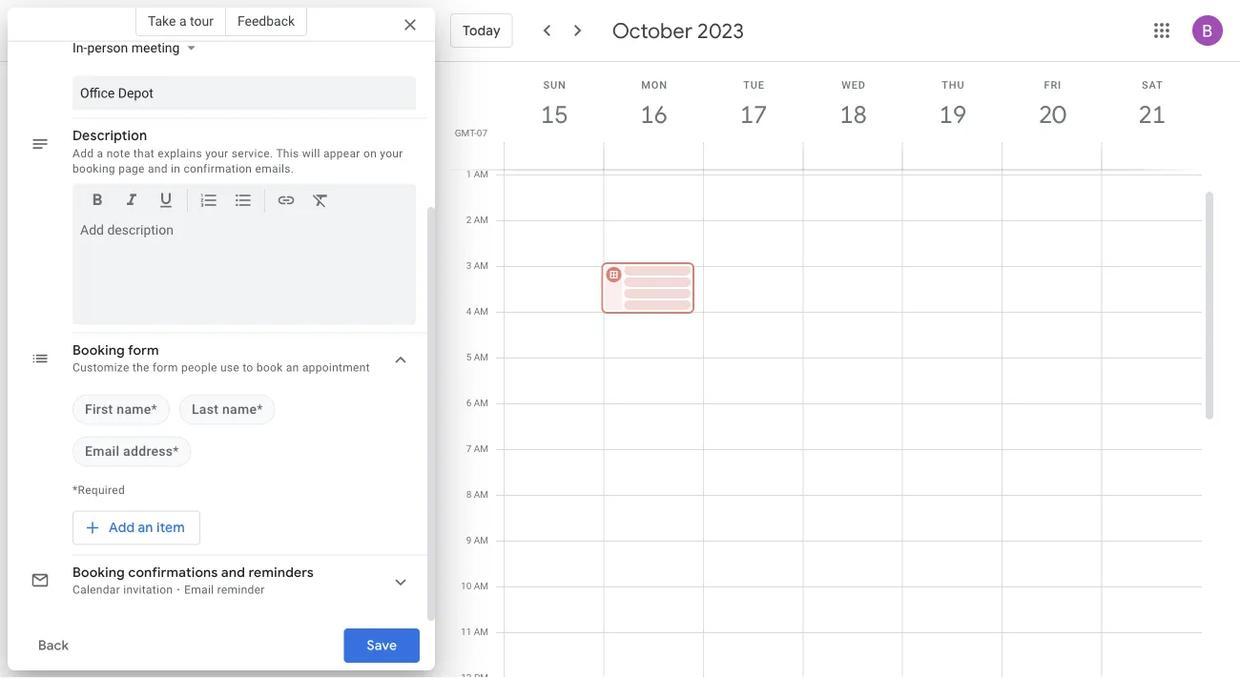 Task type: locate. For each thing, give the bounding box(es) containing it.
email down "booking confirmations and reminders"
[[184, 584, 214, 598]]

0 horizontal spatial and
[[148, 162, 168, 176]]

first name *
[[85, 402, 157, 418]]

grid containing 15
[[443, 62, 1218, 679]]

and left in
[[148, 162, 168, 176]]

your up confirmation
[[205, 147, 229, 160]]

a up booking
[[97, 147, 103, 160]]

1 vertical spatial and
[[221, 565, 245, 582]]

1 horizontal spatial *
[[173, 444, 179, 460]]

emails.
[[255, 162, 294, 176]]

18
[[839, 99, 866, 130]]

and up reminder
[[221, 565, 245, 582]]

8 am from the top
[[474, 489, 489, 501]]

am right the 8
[[474, 489, 489, 501]]

1 horizontal spatial add
[[109, 520, 135, 537]]

thursday, october 19 element
[[932, 93, 976, 137]]

booking up customize
[[73, 343, 125, 360]]

name for last name
[[222, 402, 257, 418]]

0 vertical spatial add
[[73, 147, 94, 160]]

booking for booking form customize the form people use to book an appointment
[[73, 343, 125, 360]]

in-person meeting button
[[65, 31, 203, 65]]

booking
[[73, 162, 115, 176]]

1 vertical spatial an
[[138, 520, 153, 537]]

note
[[107, 147, 130, 160]]

today
[[463, 22, 501, 39]]

your
[[205, 147, 229, 160], [380, 147, 403, 160]]

the
[[133, 362, 150, 375]]

am right 7
[[474, 443, 489, 455]]

11
[[461, 627, 472, 638]]

1 am
[[466, 168, 489, 180]]

1 horizontal spatial name
[[222, 402, 257, 418]]

am right 3
[[474, 260, 489, 272]]

your right on
[[380, 147, 403, 160]]

17 column header
[[703, 62, 804, 169]]

october 2023
[[613, 17, 745, 44]]

0 horizontal spatial *
[[151, 402, 157, 418]]

10 am from the top
[[474, 581, 489, 592]]

email
[[85, 444, 120, 460], [184, 584, 214, 598]]

first
[[85, 402, 113, 418]]

customize
[[73, 362, 129, 375]]

8 am
[[466, 489, 489, 501]]

1 name from the left
[[117, 402, 151, 418]]

1 horizontal spatial and
[[221, 565, 245, 582]]

am
[[474, 168, 489, 180], [474, 214, 489, 226], [474, 260, 489, 272], [474, 306, 489, 317], [474, 352, 489, 363], [474, 398, 489, 409], [474, 443, 489, 455], [474, 489, 489, 501], [474, 535, 489, 547], [474, 581, 489, 592], [474, 627, 489, 638]]

4 am
[[466, 306, 489, 317]]

am right 5
[[474, 352, 489, 363]]

2 name from the left
[[222, 402, 257, 418]]

3 am from the top
[[474, 260, 489, 272]]

list item up 'email address *' on the left bottom
[[73, 395, 170, 426]]

form right the
[[153, 362, 178, 375]]

7 am from the top
[[474, 443, 489, 455]]

am right 9
[[474, 535, 489, 547]]

1 horizontal spatial an
[[286, 362, 299, 375]]

0 vertical spatial a
[[179, 13, 187, 29]]

formatting options toolbar
[[73, 184, 416, 225]]

2 am from the top
[[474, 214, 489, 226]]

description add a note that explains your service. this will appear on your booking page and in confirmation emails.
[[73, 128, 403, 176]]

0 horizontal spatial a
[[97, 147, 103, 160]]

add an item button
[[73, 506, 200, 552]]

0 vertical spatial booking
[[73, 343, 125, 360]]

list item
[[73, 395, 170, 426], [179, 395, 275, 426], [73, 437, 192, 468]]

am right 1
[[474, 168, 489, 180]]

5 am from the top
[[474, 352, 489, 363]]

bulleted list image
[[234, 191, 253, 213]]

am right 11
[[474, 627, 489, 638]]

wed
[[842, 79, 866, 91]]

9 am from the top
[[474, 535, 489, 547]]

a
[[179, 13, 187, 29], [97, 147, 103, 160]]

reminders
[[249, 565, 314, 582]]

*required
[[73, 484, 125, 497]]

feedback
[[238, 13, 295, 29]]

today button
[[451, 8, 513, 53]]

explains
[[158, 147, 202, 160]]

1 horizontal spatial email
[[184, 584, 214, 598]]

wednesday, october 18 element
[[832, 93, 876, 137]]

an left item
[[138, 520, 153, 537]]

0 horizontal spatial name
[[117, 402, 151, 418]]

0 horizontal spatial email
[[85, 444, 120, 460]]

add
[[73, 147, 94, 160], [109, 520, 135, 537]]

name
[[117, 402, 151, 418], [222, 402, 257, 418]]

Description text field
[[80, 222, 409, 318]]

21
[[1138, 99, 1165, 130]]

sat 21
[[1138, 79, 1165, 130]]

*
[[151, 402, 157, 418], [257, 402, 263, 418], [173, 444, 179, 460]]

0 vertical spatial email
[[85, 444, 120, 460]]

1 your from the left
[[205, 147, 229, 160]]

add inside the description add a note that explains your service. this will appear on your booking page and in confirmation emails.
[[73, 147, 94, 160]]

a left tour
[[179, 13, 187, 29]]

fri
[[1045, 79, 1062, 91]]

0 horizontal spatial add
[[73, 147, 94, 160]]

saturday, october 21 element
[[1131, 93, 1175, 137]]

page
[[118, 162, 145, 176]]

am for 8 am
[[474, 489, 489, 501]]

list item down first name *
[[73, 437, 192, 468]]

1 vertical spatial booking
[[73, 565, 125, 582]]

2 booking from the top
[[73, 565, 125, 582]]

confirmation
[[184, 162, 252, 176]]

am right 2 at the top left
[[474, 214, 489, 226]]

an right book
[[286, 362, 299, 375]]

and inside the description add a note that explains your service. this will appear on your booking page and in confirmation emails.
[[148, 162, 168, 176]]

2023
[[698, 17, 745, 44]]

form up the
[[128, 343, 159, 360]]

in
[[171, 162, 181, 176]]

a inside the description add a note that explains your service. this will appear on your booking page and in confirmation emails.
[[97, 147, 103, 160]]

0 horizontal spatial your
[[205, 147, 229, 160]]

booking
[[73, 343, 125, 360], [73, 565, 125, 582]]

19
[[939, 99, 966, 130]]

list item containing first name
[[73, 395, 170, 426]]

am right the 10
[[474, 581, 489, 592]]

appointment
[[302, 362, 370, 375]]

1 booking from the top
[[73, 343, 125, 360]]

0 horizontal spatial an
[[138, 520, 153, 537]]

name for first name
[[117, 402, 151, 418]]

am right 6
[[474, 398, 489, 409]]

7
[[466, 443, 472, 455]]

gmt-07
[[455, 127, 488, 138]]

1 vertical spatial add
[[109, 520, 135, 537]]

people
[[181, 362, 217, 375]]

4
[[466, 306, 472, 317]]

insert link image
[[277, 191, 296, 213]]

4 am from the top
[[474, 306, 489, 317]]

am for 4 am
[[474, 306, 489, 317]]

list item down use at the left bottom of the page
[[179, 395, 275, 426]]

email up *required
[[85, 444, 120, 460]]

* for email address
[[173, 444, 179, 460]]

0 vertical spatial an
[[286, 362, 299, 375]]

tuesday, october 17 element
[[732, 93, 776, 137]]

that
[[133, 147, 155, 160]]

16
[[640, 99, 667, 130]]

19 column header
[[903, 62, 1003, 169]]

2 horizontal spatial *
[[257, 402, 263, 418]]

grid
[[443, 62, 1218, 679]]

use
[[221, 362, 240, 375]]

invitation
[[123, 584, 173, 598]]

take a tour button
[[135, 6, 226, 36]]

1 vertical spatial email
[[184, 584, 214, 598]]

an
[[286, 362, 299, 375], [138, 520, 153, 537]]

0 vertical spatial and
[[148, 162, 168, 176]]

and
[[148, 162, 168, 176], [221, 565, 245, 582]]

add down *required
[[109, 520, 135, 537]]

form
[[128, 343, 159, 360], [153, 362, 178, 375]]

wed 18
[[839, 79, 866, 130]]

15 column header
[[504, 62, 605, 169]]

a inside take a tour button
[[179, 13, 187, 29]]

this
[[276, 147, 299, 160]]

1 am from the top
[[474, 168, 489, 180]]

calendar invitation
[[73, 584, 173, 598]]

15
[[540, 99, 567, 130]]

mon 16
[[640, 79, 668, 130]]

11 am from the top
[[474, 627, 489, 638]]

last name *
[[192, 402, 263, 418]]

back
[[38, 638, 69, 655]]

8
[[466, 489, 472, 501]]

10 am
[[461, 581, 489, 592]]

description
[[73, 128, 147, 145]]

name right last
[[222, 402, 257, 418]]

2 am
[[466, 214, 489, 226]]

email reminder
[[184, 584, 265, 598]]

booking inside booking form customize the form people use to book an appointment
[[73, 343, 125, 360]]

booking up calendar at the left bottom
[[73, 565, 125, 582]]

thu 19
[[939, 79, 966, 130]]

6
[[466, 398, 472, 409]]

on
[[364, 147, 377, 160]]

bold image
[[88, 191, 107, 213]]

6 am from the top
[[474, 398, 489, 409]]

1 horizontal spatial your
[[380, 147, 403, 160]]

name right first on the bottom of the page
[[117, 402, 151, 418]]

am right the 4
[[474, 306, 489, 317]]

1 vertical spatial a
[[97, 147, 103, 160]]

17
[[739, 99, 767, 130]]

0 vertical spatial form
[[128, 343, 159, 360]]

7 am
[[466, 443, 489, 455]]

1 horizontal spatial a
[[179, 13, 187, 29]]

add up booking
[[73, 147, 94, 160]]



Task type: vqa. For each thing, say whether or not it's contained in the screenshot.


Task type: describe. For each thing, give the bounding box(es) containing it.
2
[[466, 214, 472, 226]]

email for email reminder
[[184, 584, 214, 598]]

16 column header
[[604, 62, 704, 169]]

am for 7 am
[[474, 443, 489, 455]]

am for 11 am
[[474, 627, 489, 638]]

email address *
[[85, 444, 179, 460]]

5 am
[[466, 352, 489, 363]]

* for last name
[[257, 402, 263, 418]]

monday, october 16 element
[[633, 93, 676, 137]]

appear
[[324, 147, 361, 160]]

am for 2 am
[[474, 214, 489, 226]]

am for 5 am
[[474, 352, 489, 363]]

tue
[[744, 79, 765, 91]]

in-
[[73, 40, 87, 56]]

1 vertical spatial form
[[153, 362, 178, 375]]

take a tour
[[148, 13, 214, 29]]

20
[[1038, 99, 1066, 130]]

07
[[477, 127, 488, 138]]

gmt-
[[455, 127, 477, 138]]

5
[[466, 352, 472, 363]]

list item containing last name
[[179, 395, 275, 426]]

october
[[613, 17, 693, 44]]

9 am
[[466, 535, 489, 547]]

confirmations
[[128, 565, 218, 582]]

meeting
[[132, 40, 180, 56]]

underline image
[[157, 191, 176, 213]]

email for email address *
[[85, 444, 120, 460]]

item
[[157, 520, 185, 537]]

friday, october 20 element
[[1031, 93, 1075, 137]]

tue 17
[[739, 79, 767, 130]]

reminder
[[217, 584, 265, 598]]

6 am
[[466, 398, 489, 409]]

sun 15
[[540, 79, 567, 130]]

sunday, october 15 element
[[533, 93, 577, 137]]

1
[[466, 168, 472, 180]]

italic image
[[122, 191, 141, 213]]

sat
[[1143, 79, 1164, 91]]

booking for booking confirmations and reminders
[[73, 565, 125, 582]]

sun
[[544, 79, 567, 91]]

20 column header
[[1002, 62, 1103, 169]]

3 am
[[466, 260, 489, 272]]

21 column header
[[1102, 62, 1203, 169]]

am for 1 am
[[474, 168, 489, 180]]

am for 3 am
[[474, 260, 489, 272]]

add an item
[[109, 520, 185, 537]]

back button
[[23, 623, 84, 669]]

3
[[466, 260, 472, 272]]

take
[[148, 13, 176, 29]]

remove formatting image
[[311, 191, 330, 213]]

11 am
[[461, 627, 489, 638]]

address
[[123, 444, 173, 460]]

* for first name
[[151, 402, 157, 418]]

thu
[[942, 79, 965, 91]]

18 column header
[[803, 62, 904, 169]]

am for 9 am
[[474, 535, 489, 547]]

9
[[466, 535, 472, 547]]

an inside the add an item button
[[138, 520, 153, 537]]

list item containing email address
[[73, 437, 192, 468]]

in-person meeting
[[73, 40, 180, 56]]

fri 20
[[1038, 79, 1066, 130]]

numbered list image
[[200, 191, 219, 213]]

booking confirmations and reminders
[[73, 565, 314, 582]]

person
[[87, 40, 128, 56]]

mon
[[642, 79, 668, 91]]

feedback button
[[226, 6, 307, 36]]

service.
[[232, 147, 273, 160]]

last
[[192, 402, 219, 418]]

book
[[257, 362, 283, 375]]

Location text field
[[80, 76, 409, 111]]

am for 10 am
[[474, 581, 489, 592]]

calendar
[[73, 584, 120, 598]]

booking form customize the form people use to book an appointment
[[73, 343, 370, 375]]

am for 6 am
[[474, 398, 489, 409]]

add inside button
[[109, 520, 135, 537]]

tour
[[190, 13, 214, 29]]

to
[[243, 362, 254, 375]]

an inside booking form customize the form people use to book an appointment
[[286, 362, 299, 375]]

will
[[302, 147, 320, 160]]

2 your from the left
[[380, 147, 403, 160]]



